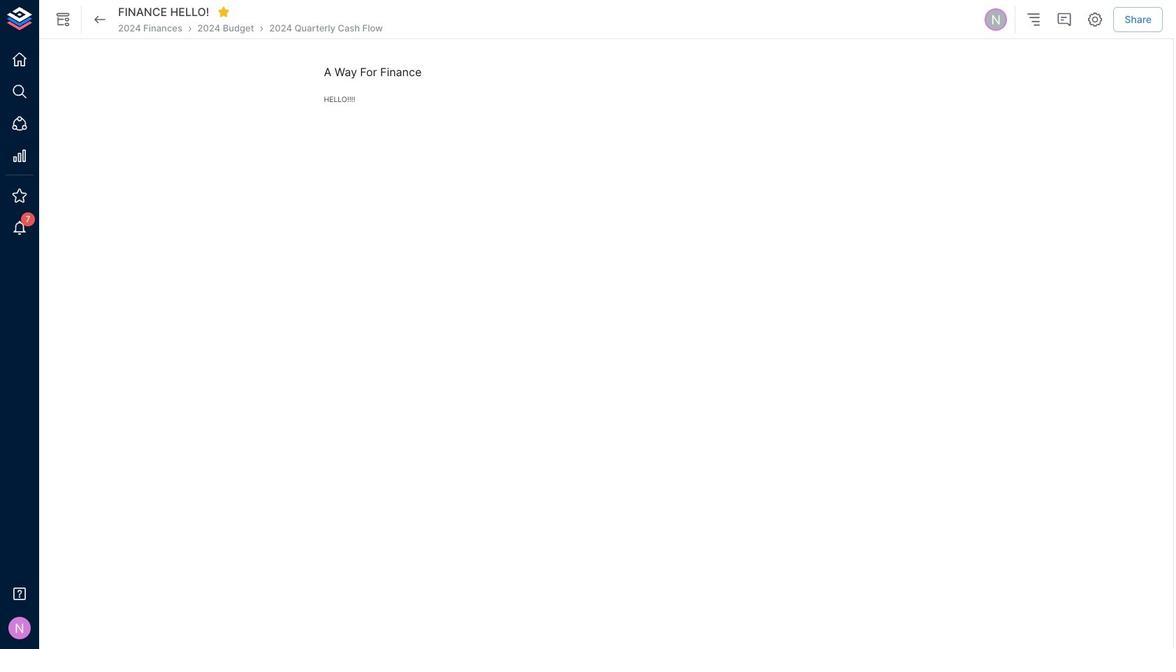 Task type: vqa. For each thing, say whether or not it's contained in the screenshot.
left plan
no



Task type: describe. For each thing, give the bounding box(es) containing it.
settings image
[[1087, 11, 1104, 28]]

go back image
[[92, 11, 108, 28]]

comments image
[[1056, 11, 1073, 28]]

remove favorite image
[[217, 5, 230, 18]]



Task type: locate. For each thing, give the bounding box(es) containing it.
table of contents image
[[1026, 11, 1042, 28]]

show wiki image
[[55, 11, 71, 28]]



